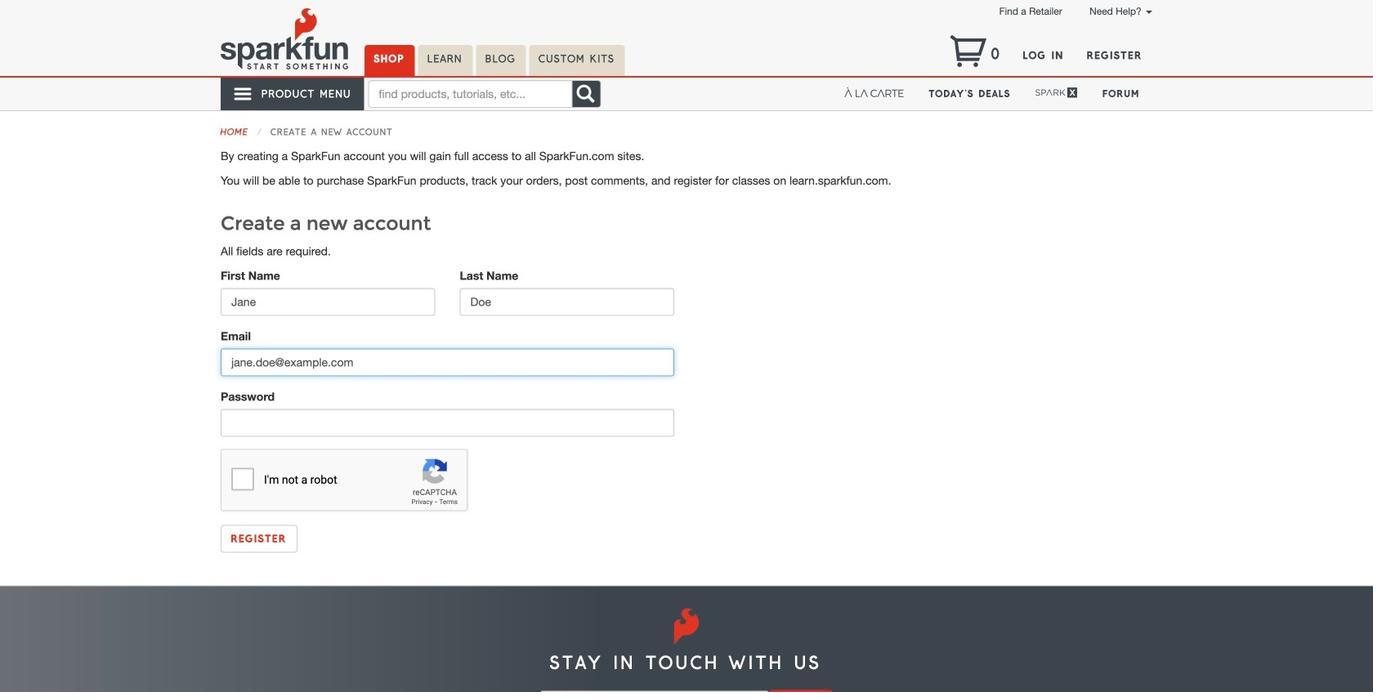 Task type: describe. For each thing, give the bounding box(es) containing it.
Doe text field
[[460, 288, 675, 316]]

Jane text field
[[221, 288, 435, 316]]

find products, tutorials, etc... text field
[[368, 80, 573, 108]]



Task type: locate. For each thing, give the bounding box(es) containing it.
Email address email field
[[541, 691, 770, 693]]

hamburger image
[[233, 84, 254, 104]]

jane.doe@example.com email field
[[221, 349, 675, 377]]

None password field
[[221, 409, 675, 437]]

None submit
[[221, 525, 298, 553], [770, 691, 833, 693], [221, 525, 298, 553], [770, 691, 833, 693]]

form
[[209, 268, 687, 553]]



Task type: vqa. For each thing, say whether or not it's contained in the screenshot.
SparkFun Pro Micro - ESP32-C3 image
no



